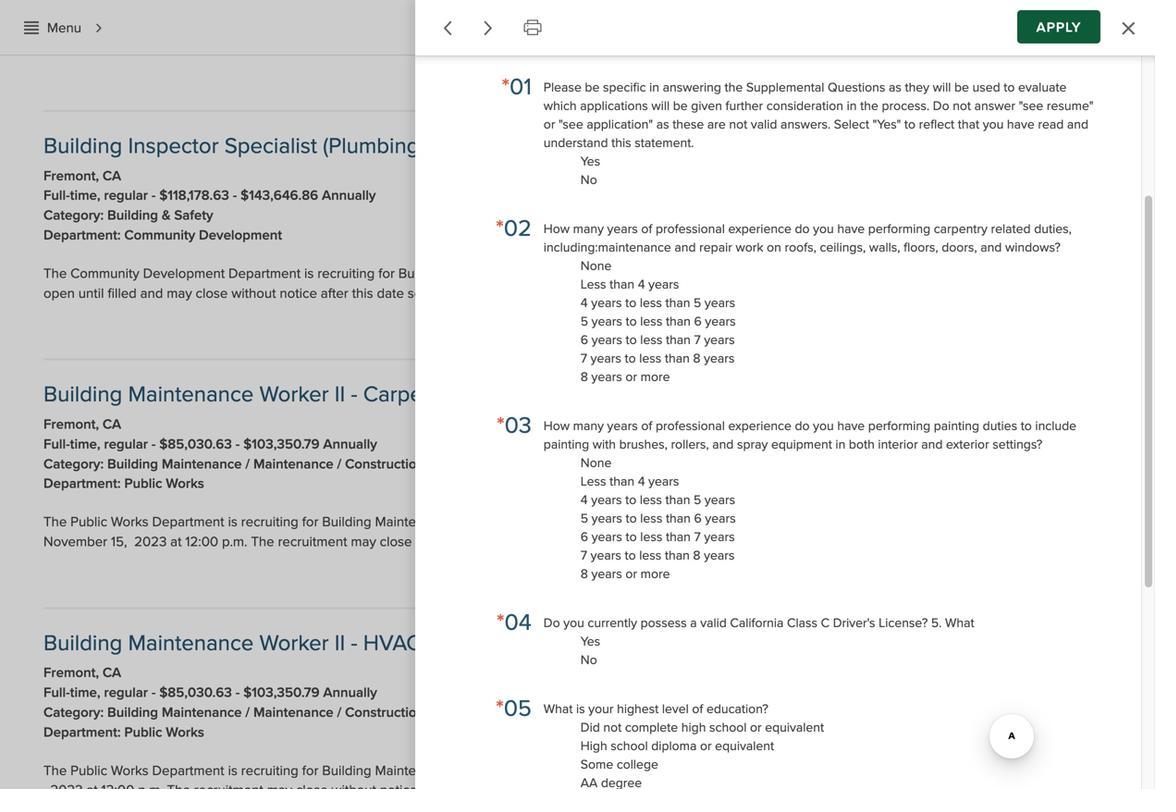 Task type: describe. For each thing, give the bounding box(es) containing it.
building maintenance worker ii - carpenter/painter link
[[43, 381, 536, 408]]

given
[[691, 98, 722, 114]]

job
[[489, 19, 523, 36]]

0 horizontal spatial first
[[804, 16, 826, 34]]

no inside do you currently possess a valid california class c driver's license? 5. what yes no
[[581, 652, 597, 668]]

department for maintenance
[[152, 513, 224, 531]]

public inside building maintenance worker ii - carpenter/painter fremont, ca full-time, regular - $85,030.63 - $103,350.79 annually category: building maintenance / maintenance / construction maintenance / construction trades department: public works
[[124, 475, 162, 492]]

4 down the community development department is recruiting for building inspector specialist for plumbing. view our recruitment brochure the recruitment will remain
[[581, 295, 588, 311]]

regular inside the building inspector specialist (plumbing) fremont, ca full-time, regular - $118,178.63 - $143,646.86 annually category: building & safety department: community development
[[104, 187, 148, 204]]

&
[[162, 207, 171, 224]]

view right carpenter/painter.
[[635, 513, 668, 531]]

fremont, for hvac
[[43, 664, 99, 681]]

1 horizontal spatial not
[[729, 116, 748, 132]]

interior
[[878, 436, 918, 452]]

first for building maintenance worker ii - hvac
[[833, 762, 855, 779]]

performing for 03
[[868, 418, 931, 434]]

further
[[726, 98, 763, 114]]

brochure up answering
[[700, 16, 773, 34]]

possess
[[641, 615, 687, 631]]

have inside please be specific in answering the supplemental questions as they will be used to evaluate which applications will be given further consideration in the process. do not answer "see resume" or "see application" as these are not valid answers. select "yes" to reflect that you have read and understand this statement. yes no
[[1007, 116, 1035, 132]]

driver's
[[833, 615, 875, 631]]

you inside how many years of professional experience do you have performing carpentry related duties, including:maintenance and repair work on roofs, ceilings, walls, floors, doors, and windows? none less than 4 years 4 years to less than 5 years 5 years to less than 6 years 6 years to less than 7 years 7 years to less than 8 years 8 years or more
[[813, 221, 834, 237]]

and down related
[[981, 239, 1002, 255]]

worker inside the building maintenance worker ii - hvac fremont, ca full-time, regular - $85,030.63 - $103,350.79 annually category: building maintenance / maintenance / construction maintenance / construction trades department: public works
[[259, 630, 329, 657]]

currently
[[588, 615, 637, 631]]

1 horizontal spatial school
[[709, 720, 747, 735]]

annually for carpenter/painter
[[323, 436, 377, 453]]

floors,
[[904, 239, 938, 255]]

duties,
[[1034, 221, 1072, 237]]

2 vertical spatial inspector
[[451, 265, 508, 282]]

category: for hvac
[[43, 704, 104, 721]]

department: inside the building inspector specialist (plumbing) fremont, ca full-time, regular - $118,178.63 - $143,646.86 annually category: building & safety department: community development
[[43, 227, 121, 244]]

with
[[593, 436, 616, 452]]

that
[[958, 116, 980, 132]]

what inside do you currently possess a valid california class c driver's license? 5. what yes no
[[945, 615, 975, 631]]

you inside do you currently possess a valid california class c driver's license? 5. what yes no
[[564, 615, 584, 631]]

exterior
[[946, 436, 989, 452]]

recruitment down on
[[725, 265, 817, 282]]

development for department
[[143, 265, 225, 282]]

apply button
[[1017, 10, 1101, 43]]

(plumbing)
[[323, 133, 425, 160]]

development for is
[[143, 16, 225, 34]]

1 vertical spatial painting
[[544, 436, 589, 452]]

01
[[510, 73, 532, 101]]

please
[[544, 79, 582, 95]]

opportunities
[[529, 19, 666, 36]]

i/ii.
[[515, 16, 532, 34]]

or inside please be specific in answering the supplemental questions as they will be used to evaluate which applications will be given further consideration in the process. do not answer "see resume" or "see application" as these are not valid answers. select "yes" to reflect that you have read and understand this statement. yes no
[[544, 116, 555, 132]]

posted more than 30 days ago
[[936, 67, 1098, 81]]

highest
[[617, 701, 659, 717]]

spray
[[737, 436, 768, 452]]

specialist inside the building inspector specialist (plumbing) fremont, ca full-time, regular - $118,178.63 - $143,646.86 annually category: building & safety department: community development
[[224, 133, 317, 160]]

30
[[1033, 67, 1047, 81]]

$85,030.63 for hvac
[[159, 684, 232, 701]]

walls,
[[869, 239, 900, 255]]

no inside please be specific in answering the supplemental questions as they will be used to evaluate which applications will be given further consideration in the process. do not answer "see resume" or "see application" as these are not valid answers. select "yes" to reflect that you have read and understand this statement. yes no
[[581, 172, 597, 188]]

reflect
[[919, 116, 955, 132]]

answers.
[[781, 116, 831, 132]]

category: inside the building inspector specialist (plumbing) fremont, ca full-time, regular - $118,178.63 - $143,646.86 annually category: building & safety department: community development
[[43, 207, 104, 224]]

building inspector specialist (plumbing) fremont, ca full-time, regular - $118,178.63 - $143,646.86 annually category: building & safety department: community development
[[43, 133, 425, 244]]

they
[[905, 79, 930, 95]]

statement.
[[635, 135, 694, 151]]

5.
[[931, 615, 942, 631]]

less inside how many years of professional experience do you have performing carpentry related duties, including:maintenance and repair work on roofs, ceilings, walls, floors, doors, and windows? none less than 4 years 4 years to less than 5 years 5 years to less than 6 years 6 years to less than 7 years 7 years to less than 8 years 8 years or more
[[581, 276, 606, 292]]

worker inside building maintenance worker ii - carpenter/painter fremont, ca full-time, regular - $85,030.63 - $103,350.79 annually category: building maintenance / maintenance / construction maintenance / construction trades department: public works
[[259, 381, 329, 408]]

or down high
[[700, 738, 712, 754]]

consideration
[[767, 98, 844, 114]]

process.
[[882, 98, 930, 114]]

annually for hvac
[[323, 684, 377, 701]]

license?
[[879, 615, 928, 631]]

do for 02
[[795, 221, 810, 237]]

which
[[544, 98, 577, 114]]

applications down settings?
[[988, 513, 1061, 531]]

and left spray
[[712, 436, 734, 452]]

friday,
[[978, 16, 1018, 34]]

first for building maintenance worker ii - carpenter/painter
[[903, 513, 925, 531]]

0 vertical spatial more
[[976, 67, 1003, 81]]

chevron right image
[[91, 20, 107, 37]]

this
[[612, 135, 631, 151]]

specific
[[603, 79, 646, 95]]

diploma
[[651, 738, 697, 754]]

answering
[[663, 79, 721, 95]]

02
[[504, 214, 532, 242]]

doors,
[[942, 239, 977, 255]]

how for 03
[[544, 418, 570, 434]]

the community development department is recruiting for building inspector specialist for plumbing. view our recruitment brochure the recruitment will remain
[[43, 265, 1062, 282]]

our down rollers,
[[672, 513, 700, 531]]

more inside how many years of professional experience do you have performing carpentry related duties, including:maintenance and repair work on roofs, ceilings, walls, floors, doors, and windows? none less than 4 years 4 years to less than 5 years 5 years to less than 6 years 6 years to less than 7 years 7 years to less than 8 years 8 years or more
[[641, 369, 670, 385]]

header element
[[0, 0, 1155, 55]]

rollers,
[[671, 436, 709, 452]]

yes inside do you currently possess a valid california class c driver's license? 5. what yes no
[[581, 634, 600, 649]]

plumbing.
[[593, 265, 653, 282]]

application"
[[587, 116, 653, 132]]

2 horizontal spatial will
[[997, 265, 1017, 282]]

and left repair
[[675, 239, 696, 255]]

xs image
[[24, 20, 39, 35]]

$118,178.63
[[159, 187, 229, 204]]

15
[[1075, 762, 1088, 779]]

have for 03
[[837, 418, 865, 434]]

ca inside the building inspector specialist (plumbing) fremont, ca full-time, regular - $118,178.63 - $143,646.86 annually category: building & safety department: community development
[[103, 167, 121, 184]]

experience for 02
[[728, 221, 792, 237]]

are
[[708, 116, 726, 132]]

how many years of professional experience do you have performing painting duties to include painting with brushes, rollers, and spray equipment in both interior and exterior settings? none less than 4 years 4 years to less than 5 years 5 years to less than 6 years 6 years to less than 7 years 7 years to less than 8 years 8 years or more
[[544, 418, 1077, 582]]

4 down brushes,
[[638, 473, 645, 489]]

$103,350.79 for hvac
[[243, 684, 320, 701]]

you inside how many years of professional experience do you have performing painting duties to include painting with brushes, rollers, and spray equipment in both interior and exterior settings? none less than 4 years 4 years to less than 5 years 5 years to less than 6 years 6 years to less than 7 years 7 years to less than 8 years 8 years or more
[[813, 418, 834, 434]]

work
[[736, 239, 764, 255]]

0 vertical spatial "see
[[1019, 98, 1044, 114]]

yes inside please be specific in answering the supplemental questions as they will be used to evaluate which applications will be given further consideration in the process. do not answer "see resume" or "see application" as these are not valid answers. select "yes" to reflect that you have read and understand this statement. yes no
[[581, 153, 600, 169]]

building inspector specialist (plumbing) link
[[43, 133, 425, 160]]

resume"
[[1047, 98, 1094, 114]]

apply
[[1037, 19, 1082, 36]]

recruitment down spray
[[704, 513, 796, 531]]

0 vertical spatial review
[[829, 16, 870, 34]]

sign
[[1090, 22, 1117, 39]]

1 horizontal spatial be
[[673, 98, 688, 114]]

for for building inspector specialist (plumbing)
[[378, 265, 395, 282]]

hvac
[[363, 630, 421, 657]]

related
[[991, 221, 1031, 237]]

4 down including:maintenance
[[638, 276, 645, 292]]

have for 02
[[837, 221, 865, 237]]

your
[[589, 701, 614, 717]]

professional for 02
[[656, 221, 725, 237]]

view right i/ii. in the top left of the page
[[536, 16, 569, 34]]

ceilings,
[[820, 239, 866, 255]]

what is your highest level of education?
[[544, 701, 769, 717]]

some
[[581, 757, 613, 772]]

ii inside the building maintenance worker ii - hvac fremont, ca full-time, regular - $85,030.63 - $103,350.79 annually category: building maintenance / maintenance / construction maintenance / construction trades department: public works
[[335, 630, 345, 657]]

days
[[1050, 67, 1075, 81]]

building maintenance worker ii - hvac link
[[43, 630, 421, 657]]

public inside the building maintenance worker ii - hvac fremont, ca full-time, regular - $85,030.63 - $103,350.79 annually category: building maintenance / maintenance / construction maintenance / construction trades department: public works
[[124, 724, 162, 741]]

"yes"
[[873, 116, 901, 132]]

full- inside the building inspector specialist (plumbing) fremont, ca full-time, regular - $118,178.63 - $143,646.86 annually category: building & safety department: community development
[[43, 187, 70, 204]]

carpenter/painter.
[[522, 513, 632, 531]]

department for inspector
[[229, 265, 301, 282]]

these
[[673, 116, 704, 132]]

2 horizontal spatial in
[[847, 98, 857, 114]]

ca for hvac
[[103, 664, 121, 681]]

our right i/ii. in the top left of the page
[[572, 16, 601, 34]]

community inside the building inspector specialist (plumbing) fremont, ca full-time, regular - $118,178.63 - $143,646.86 annually category: building & safety department: community development
[[124, 227, 195, 244]]

0 horizontal spatial school
[[611, 738, 648, 754]]

class
[[787, 615, 818, 631]]

the public works department is recruiting for building maintenance worker ii - carpenter/painter. view our recruitment brochure the first review of applications is
[[43, 513, 1074, 531]]

did not complete high school or equivalent high school diploma or equivalent some college
[[581, 720, 824, 772]]

view down high
[[565, 762, 598, 779]]

regular for hvac
[[104, 684, 148, 701]]

c
[[821, 615, 830, 631]]

fremont, for carpenter/painter
[[43, 416, 99, 433]]

$143,646.86
[[241, 187, 318, 204]]

2 horizontal spatial not
[[953, 98, 971, 114]]

recruiting for building maintenance worker ii - carpenter/painter
[[241, 513, 299, 531]]

brochure down "education?"
[[729, 762, 802, 779]]

our down high
[[601, 762, 630, 779]]

1 vertical spatial "see
[[559, 116, 583, 132]]

did
[[581, 720, 600, 735]]

2 horizontal spatial be
[[955, 79, 969, 95]]

view right plumbing. at the right top of page
[[657, 265, 689, 282]]

6 down rollers,
[[694, 510, 702, 526]]

department: for hvac
[[43, 724, 121, 741]]

category: for carpenter/painter
[[43, 455, 104, 472]]

sign in button
[[1049, 6, 1141, 49]]

include
[[1035, 418, 1077, 434]]

less inside how many years of professional experience do you have performing painting duties to include painting with brushes, rollers, and spray equipment in both interior and exterior settings? none less than 4 years 4 years to less than 5 years 5 years to less than 6 years 6 years to less than 7 years 7 years to less than 8 years 8 years or more
[[581, 473, 606, 489]]

menu
[[47, 19, 81, 36]]

understand
[[544, 135, 608, 151]]

1 horizontal spatial will
[[933, 79, 951, 95]]

of inside how many years of professional experience do you have performing painting duties to include painting with brushes, rollers, and spray equipment in both interior and exterior settings? none less than 4 years 4 years to less than 5 years 5 years to less than 6 years 6 years to less than 7 years 7 years to less than 8 years 8 years or more
[[641, 418, 652, 434]]

regular for carpenter/painter
[[104, 436, 148, 453]]

6 down the community development department is recruiting for building inspector specialist for plumbing. view our recruitment brochure the recruitment will remain
[[581, 332, 588, 348]]

2 vertical spatial department
[[152, 762, 224, 779]]

recruiting for building inspector specialist (plumbing)
[[317, 265, 375, 282]]

0 horizontal spatial the
[[725, 79, 743, 95]]

4 up carpenter/painter.
[[581, 492, 588, 508]]

6 down repair
[[694, 313, 702, 329]]

and right the interior
[[922, 436, 943, 452]]

0 horizontal spatial as
[[656, 116, 669, 132]]

building maintenance worker ii - hvac fremont, ca full-time, regular - $85,030.63 - $103,350.79 annually category: building maintenance / maintenance / construction maintenance / construction trades department: public works
[[43, 630, 644, 741]]

community for the community development department is recruiting for building inspector specialist for plumbing. view our recruitment brochure the recruitment will remain
[[70, 265, 139, 282]]

answer
[[975, 98, 1016, 114]]

high
[[682, 720, 706, 735]]

duties
[[983, 418, 1018, 434]]

full- for carpenter/painter
[[43, 436, 70, 453]]

both
[[849, 436, 875, 452]]

recruitment down diploma
[[634, 762, 726, 779]]

select
[[834, 116, 869, 132]]

hvac.
[[522, 762, 561, 779]]



Task type: locate. For each thing, give the bounding box(es) containing it.
2 $85,030.63 from the top
[[159, 684, 232, 701]]

what
[[945, 615, 975, 631], [544, 701, 573, 717]]

recruitment
[[605, 16, 696, 34], [725, 265, 817, 282], [704, 513, 796, 531], [634, 762, 726, 779]]

experience for 03
[[728, 418, 792, 434]]

professional up repair
[[656, 221, 725, 237]]

2 vertical spatial full-
[[43, 684, 70, 701]]

the down questions
[[860, 98, 879, 114]]

1 vertical spatial many
[[573, 418, 604, 434]]

1 horizontal spatial as
[[889, 79, 902, 95]]

0 vertical spatial many
[[573, 221, 604, 237]]

many
[[573, 221, 604, 237], [573, 418, 604, 434]]

or inside how many years of professional experience do you have performing painting duties to include painting with brushes, rollers, and spray equipment in both interior and exterior settings? none less than 4 years 4 years to less than 5 years 5 years to less than 6 years 6 years to less than 7 years 7 years to less than 8 years 8 years or more
[[626, 566, 637, 582]]

category: inside building maintenance worker ii - carpenter/painter fremont, ca full-time, regular - $85,030.63 - $103,350.79 annually category: building maintenance / maintenance / construction maintenance / construction trades department: public works
[[43, 455, 104, 472]]

carpentry
[[934, 221, 988, 237]]

have up ceilings,
[[837, 221, 865, 237]]

no down currently
[[581, 652, 597, 668]]

do inside how many years of professional experience do you have performing carpentry related duties, including:maintenance and repair work on roofs, ceilings, walls, floors, doors, and windows? none less than 4 years 4 years to less than 5 years 5 years to less than 6 years 6 years to less than 7 years 7 years to less than 8 years 8 years or more
[[795, 221, 810, 237]]

0 horizontal spatial painting
[[544, 436, 589, 452]]

2 how from the top
[[544, 418, 570, 434]]

1 vertical spatial how
[[544, 418, 570, 434]]

$103,350.79 inside building maintenance worker ii - carpenter/painter fremont, ca full-time, regular - $85,030.63 - $103,350.79 annually category: building maintenance / maintenance / construction maintenance / construction trades department: public works
[[243, 436, 320, 453]]

3 fremont, from the top
[[43, 664, 99, 681]]

do for 03
[[795, 418, 810, 434]]

recruitment up specific
[[605, 16, 696, 34]]

specialist
[[224, 133, 317, 160], [512, 265, 570, 282]]

maintenance
[[128, 381, 254, 408], [162, 455, 242, 472], [253, 455, 334, 472], [428, 455, 508, 472], [375, 513, 454, 531], [128, 630, 254, 657], [162, 704, 242, 721], [253, 704, 334, 721], [428, 704, 508, 721], [375, 762, 454, 779]]

0 horizontal spatial "see
[[559, 116, 583, 132]]

for
[[382, 16, 398, 34], [378, 265, 395, 282], [573, 265, 590, 282], [302, 513, 319, 531], [302, 762, 319, 779]]

how inside how many years of professional experience do you have performing painting duties to include painting with brushes, rollers, and spray equipment in both interior and exterior settings? none less than 4 years 4 years to less than 5 years 5 years to less than 6 years 6 years to less than 7 years 7 years to less than 8 years 8 years or more
[[544, 418, 570, 434]]

"see down evaluate in the right of the page
[[1019, 98, 1044, 114]]

full- inside the building maintenance worker ii - hvac fremont, ca full-time, regular - $85,030.63 - $103,350.79 annually category: building maintenance / maintenance / construction maintenance / construction trades department: public works
[[43, 684, 70, 701]]

review for building maintenance worker ii - carpenter/painter
[[929, 513, 969, 531]]

ca inside the building maintenance worker ii - hvac fremont, ca full-time, regular - $85,030.63 - $103,350.79 annually category: building maintenance / maintenance / construction maintenance / construction trades department: public works
[[103, 664, 121, 681]]

recruiting
[[321, 16, 378, 34], [317, 265, 375, 282], [241, 513, 299, 531], [241, 762, 299, 779]]

school up college
[[611, 738, 648, 754]]

or inside how many years of professional experience do you have performing carpentry related duties, including:maintenance and repair work on roofs, ceilings, walls, floors, doors, and windows? none less than 4 years 4 years to less than 5 years 5 years to less than 6 years 6 years to less than 7 years 7 years to less than 8 years 8 years or more
[[626, 369, 637, 385]]

professional inside how many years of professional experience do you have performing painting duties to include painting with brushes, rollers, and spray equipment in both interior and exterior settings? none less than 4 years 4 years to less than 5 years 5 years to less than 6 years 6 years to less than 7 years 7 years to less than 8 years 8 years or more
[[656, 418, 725, 434]]

valid down the further at the right of the page
[[751, 116, 777, 132]]

2 regular from the top
[[104, 436, 148, 453]]

1 vertical spatial specialist
[[512, 265, 570, 282]]

0 vertical spatial have
[[1007, 116, 1035, 132]]

1 vertical spatial professional
[[656, 418, 725, 434]]

1 vertical spatial community
[[124, 227, 195, 244]]

1 vertical spatial valid
[[700, 615, 727, 631]]

1 vertical spatial category:
[[43, 455, 104, 472]]

education?
[[707, 701, 769, 717]]

than
[[1007, 67, 1030, 81], [610, 276, 635, 292], [666, 295, 690, 311], [666, 313, 691, 329], [666, 332, 691, 348], [665, 350, 690, 366], [610, 473, 635, 489], [666, 492, 690, 508], [666, 510, 691, 526], [666, 529, 691, 545], [665, 547, 690, 563]]

specialist up $143,646.86 at left top
[[224, 133, 317, 160]]

0 horizontal spatial do
[[544, 615, 560, 631]]

2 time, from the top
[[70, 436, 100, 453]]

experience inside how many years of professional experience do you have performing carpentry related duties, including:maintenance and repair work on roofs, ceilings, walls, floors, doors, and windows? none less than 4 years 4 years to less than 5 years 5 years to less than 6 years 6 years to less than 7 years 7 years to less than 8 years 8 years or more
[[728, 221, 792, 237]]

inspector
[[455, 16, 512, 34], [128, 133, 219, 160], [451, 265, 508, 282]]

have inside how many years of professional experience do you have performing painting duties to include painting with brushes, rollers, and spray equipment in both interior and exterior settings? none less than 4 years 4 years to less than 5 years 5 years to less than 6 years 6 years to less than 7 years 7 years to less than 8 years 8 years or more
[[837, 418, 865, 434]]

2 $103,350.79 from the top
[[243, 684, 320, 701]]

you inside please be specific in answering the supplemental questions as they will be used to evaluate which applications will be given further consideration in the process. do not answer "see resume" or "see application" as these are not valid answers. select "yes" to reflect that you have read and understand this statement. yes no
[[983, 116, 1004, 132]]

performing up walls,
[[868, 221, 931, 237]]

be up "these"
[[673, 98, 688, 114]]

department
[[229, 265, 301, 282], [152, 513, 224, 531], [152, 762, 224, 779]]

department: for carpenter/painter
[[43, 475, 121, 492]]

how right 02
[[544, 221, 570, 237]]

many inside how many years of professional experience do you have performing painting duties to include painting with brushes, rollers, and spray equipment in both interior and exterior settings? none less than 4 years 4 years to less than 5 years 5 years to less than 6 years 6 years to less than 7 years 7 years to less than 8 years 8 years or more
[[573, 418, 604, 434]]

2 vertical spatial development
[[143, 265, 225, 282]]

0 vertical spatial yes
[[581, 153, 600, 169]]

1 time, from the top
[[70, 187, 100, 204]]

2 vertical spatial have
[[837, 418, 865, 434]]

do inside how many years of professional experience do you have performing painting duties to include painting with brushes, rollers, and spray equipment in both interior and exterior settings? none less than 4 years 4 years to less than 5 years 5 years to less than 6 years 6 years to less than 7 years 7 years to less than 8 years 8 years or more
[[795, 418, 810, 434]]

will down answering
[[652, 98, 670, 114]]

0 vertical spatial time,
[[70, 187, 100, 204]]

2 ca from the top
[[103, 416, 121, 433]]

have
[[1007, 116, 1035, 132], [837, 221, 865, 237], [837, 418, 865, 434]]

valid inside do you currently possess a valid california class c driver's license? 5. what yes no
[[700, 615, 727, 631]]

05
[[504, 695, 532, 722]]

$103,350.79 for carpenter/painter
[[243, 436, 320, 453]]

2 experience from the top
[[728, 418, 792, 434]]

no
[[581, 172, 597, 188], [581, 652, 597, 668]]

2 department: from the top
[[43, 475, 121, 492]]

applications
[[889, 16, 962, 34], [580, 98, 648, 114], [988, 513, 1061, 531], [918, 762, 991, 779]]

1 vertical spatial do
[[544, 615, 560, 631]]

trades
[[603, 455, 644, 472], [603, 704, 644, 721]]

valid inside please be specific in answering the supplemental questions as they will be used to evaluate which applications will be given further consideration in the process. do not answer "see resume" or "see application" as these are not valid answers. select "yes" to reflect that you have read and understand this statement. yes no
[[751, 116, 777, 132]]

2 vertical spatial regular
[[104, 684, 148, 701]]

1 trades from the top
[[603, 455, 644, 472]]

brochure down ceilings,
[[821, 265, 894, 282]]

not down your
[[603, 720, 622, 735]]

none inside how many years of professional experience do you have performing painting duties to include painting with brushes, rollers, and spray equipment in both interior and exterior settings? none less than 4 years 4 years to less than 5 years 5 years to less than 6 years 6 years to less than 7 years 7 years to less than 8 years 8 years or more
[[581, 455, 612, 471]]

1 $85,030.63 from the top
[[159, 436, 232, 453]]

as up statement.
[[656, 116, 669, 132]]

0 vertical spatial do
[[795, 221, 810, 237]]

department: inside building maintenance worker ii - carpenter/painter fremont, ca full-time, regular - $85,030.63 - $103,350.79 annually category: building maintenance / maintenance / construction maintenance / construction trades department: public works
[[43, 475, 121, 492]]

do right '04'
[[544, 615, 560, 631]]

department: inside the building maintenance worker ii - hvac fremont, ca full-time, regular - $85,030.63 - $103,350.79 annually category: building maintenance / maintenance / construction maintenance / construction trades department: public works
[[43, 724, 121, 741]]

ca for carpenter/painter
[[103, 416, 121, 433]]

0 vertical spatial experience
[[728, 221, 792, 237]]

1 horizontal spatial do
[[933, 98, 950, 114]]

evaluate
[[1018, 79, 1067, 95]]

experience up spray
[[728, 418, 792, 434]]

2 fremont, from the top
[[43, 416, 99, 433]]

and down the resume"
[[1067, 116, 1089, 132]]

2 vertical spatial time,
[[70, 684, 100, 701]]

in right specific
[[649, 79, 660, 95]]

0 vertical spatial ca
[[103, 167, 121, 184]]

in inside how many years of professional experience do you have performing painting duties to include painting with brushes, rollers, and spray equipment in both interior and exterior settings? none less than 4 years 4 years to less than 5 years 5 years to less than 6 years 6 years to less than 7 years 7 years to less than 8 years 8 years or more
[[836, 436, 846, 452]]

applications up application"
[[580, 98, 648, 114]]

$85,030.63 inside building maintenance worker ii - carpenter/painter fremont, ca full-time, regular - $85,030.63 - $103,350.79 annually category: building maintenance / maintenance / construction maintenance / construction trades department: public works
[[159, 436, 232, 453]]

how inside how many years of professional experience do you have performing carpentry related duties, including:maintenance and repair work on roofs, ceilings, walls, floors, doors, and windows? none less than 4 years 4 years to less than 5 years 5 years to less than 6 years 6 years to less than 7 years 7 years to less than 8 years 8 years or more
[[544, 221, 570, 237]]

or down which
[[544, 116, 555, 132]]

what right 5.
[[945, 615, 975, 631]]

of
[[873, 16, 885, 34], [641, 221, 652, 237], [641, 418, 652, 434], [973, 513, 984, 531], [692, 701, 703, 717], [902, 762, 914, 779]]

1 vertical spatial trades
[[603, 704, 644, 721]]

will left the "remain"
[[997, 265, 1017, 282]]

professional inside how many years of professional experience do you have performing carpentry related duties, including:maintenance and repair work on roofs, ceilings, walls, floors, doors, and windows? none less than 4 years 4 years to less than 5 years 5 years to less than 6 years 6 years to less than 7 years 7 years to less than 8 years 8 years or more
[[656, 221, 725, 237]]

do inside please be specific in answering the supplemental questions as they will be used to evaluate which applications will be given further consideration in the process. do not answer "see resume" or "see application" as these are not valid answers. select "yes" to reflect that you have read and understand this statement. yes no
[[933, 98, 950, 114]]

7
[[694, 332, 701, 348], [581, 350, 587, 366], [694, 529, 701, 545], [581, 547, 587, 563]]

1 none from the top
[[581, 258, 612, 274]]

do up equipment on the bottom
[[795, 418, 810, 434]]

school
[[709, 720, 747, 735], [611, 738, 648, 754]]

0 horizontal spatial what
[[544, 701, 573, 717]]

public
[[124, 475, 162, 492], [70, 513, 107, 531], [124, 724, 162, 741], [70, 762, 107, 779]]

not inside "did not complete high school or equivalent high school diploma or equivalent some college"
[[603, 720, 622, 735]]

on
[[767, 239, 782, 255]]

1 professional from the top
[[656, 221, 725, 237]]

how right 03
[[544, 418, 570, 434]]

in
[[1120, 22, 1131, 39]]

none down with on the bottom right of the page
[[581, 455, 612, 471]]

do you currently possess a valid california class c driver's license? 5. what yes no
[[544, 615, 975, 668]]

review for building maintenance worker ii - hvac
[[858, 762, 899, 779]]

development
[[143, 16, 225, 34], [199, 227, 282, 244], [143, 265, 225, 282]]

performing for 02
[[868, 221, 931, 237]]

and inside please be specific in answering the supplemental questions as they will be used to evaluate which applications will be given further consideration in the process. do not answer "see resume" or "see application" as these are not valid answers. select "yes" to reflect that you have read and understand this statement. yes no
[[1067, 116, 1089, 132]]

years
[[607, 221, 638, 237], [649, 276, 679, 292], [591, 295, 622, 311], [705, 295, 736, 311], [592, 313, 622, 329], [705, 313, 736, 329], [592, 332, 622, 348], [704, 332, 735, 348], [591, 350, 621, 366], [704, 350, 735, 366], [592, 369, 622, 385], [607, 418, 638, 434], [649, 473, 679, 489], [591, 492, 622, 508], [705, 492, 736, 508], [592, 510, 622, 526], [705, 510, 736, 526], [592, 529, 622, 545], [704, 529, 735, 545], [591, 547, 621, 563], [704, 547, 735, 563], [592, 566, 622, 582]]

be left used
[[955, 79, 969, 95]]

annually down building maintenance worker ii - carpenter/painter link
[[323, 436, 377, 453]]

recruiting for building maintenance worker ii - hvac
[[241, 762, 299, 779]]

none down including:maintenance
[[581, 258, 612, 274]]

repair
[[699, 239, 732, 255]]

inspector left i/ii. in the top left of the page
[[455, 16, 512, 34]]

1 vertical spatial experience
[[728, 418, 792, 434]]

2 vertical spatial first
[[833, 762, 855, 779]]

for for building maintenance worker ii - hvac
[[302, 762, 319, 779]]

3 regular from the top
[[104, 684, 148, 701]]

8
[[693, 350, 701, 366], [581, 369, 588, 385], [693, 547, 701, 563], [581, 566, 588, 582]]

questions
[[828, 79, 886, 95]]

do up reflect
[[933, 98, 950, 114]]

no down 'understand'
[[581, 172, 597, 188]]

do up roofs,
[[795, 221, 810, 237]]

of inside how many years of professional experience do you have performing carpentry related duties, including:maintenance and repair work on roofs, ceilings, walls, floors, doors, and windows? none less than 4 years 4 years to less than 5 years 5 years to less than 6 years 6 years to less than 7 years 7 years to less than 8 years 8 years or more
[[641, 221, 652, 237]]

community for the community development  department  is recruiting for building inspector i/ii. view our recruitment brochure the first review of applications is  friday, october
[[70, 16, 139, 34]]

1 department: from the top
[[43, 227, 121, 244]]

1 horizontal spatial painting
[[934, 418, 980, 434]]

ago
[[1078, 67, 1098, 81]]

you up equipment on the bottom
[[813, 418, 834, 434]]

inspector inside the building inspector specialist (plumbing) fremont, ca full-time, regular - $118,178.63 - $143,646.86 annually category: building & safety department: community development
[[128, 133, 219, 160]]

will right they
[[933, 79, 951, 95]]

trades inside building maintenance worker ii - carpenter/painter fremont, ca full-time, regular - $85,030.63 - $103,350.79 annually category: building maintenance / maintenance / construction maintenance / construction trades department: public works
[[603, 455, 644, 472]]

painting up exterior
[[934, 418, 980, 434]]

0 horizontal spatial in
[[649, 79, 660, 95]]

college
[[617, 757, 658, 772]]

2 none from the top
[[581, 455, 612, 471]]

sign in
[[1090, 22, 1131, 39]]

not down the further at the right of the page
[[729, 116, 748, 132]]

be right the please
[[585, 79, 600, 95]]

0 vertical spatial full-
[[43, 187, 70, 204]]

works inside the building maintenance worker ii - hvac fremont, ca full-time, regular - $85,030.63 - $103,350.79 annually category: building maintenance / maintenance / construction maintenance / construction trades department: public works
[[166, 724, 204, 741]]

0 vertical spatial valid
[[751, 116, 777, 132]]

first
[[804, 16, 826, 34], [903, 513, 925, 531], [833, 762, 855, 779]]

applications up 'posted'
[[889, 16, 962, 34]]

safety
[[174, 207, 213, 224]]

1 fremont, from the top
[[43, 167, 99, 184]]

department:
[[43, 227, 121, 244], [43, 475, 121, 492], [43, 724, 121, 741]]

1 horizontal spatial the
[[860, 98, 879, 114]]

0 vertical spatial fremont,
[[43, 167, 99, 184]]

less down with on the bottom right of the page
[[581, 473, 606, 489]]

regular inside the building maintenance worker ii - hvac fremont, ca full-time, regular - $85,030.63 - $103,350.79 annually category: building maintenance / maintenance / construction maintenance / construction trades department: public works
[[104, 684, 148, 701]]

including:maintenance
[[544, 239, 671, 255]]

more
[[976, 67, 1003, 81], [641, 369, 670, 385], [641, 566, 670, 582]]

0 vertical spatial first
[[804, 16, 826, 34]]

valid right a in the right of the page
[[700, 615, 727, 631]]

performing inside how many years of professional experience do you have performing carpentry related duties, including:maintenance and repair work on roofs, ceilings, walls, floors, doors, and windows? none less than 4 years 4 years to less than 5 years 5 years to less than 6 years 6 years to less than 7 years 7 years to less than 8 years 8 years or more
[[868, 221, 931, 237]]

1 vertical spatial yes
[[581, 634, 600, 649]]

category:
[[43, 207, 104, 224], [43, 455, 104, 472], [43, 704, 104, 721]]

our
[[572, 16, 601, 34], [693, 265, 722, 282], [672, 513, 700, 531], [601, 762, 630, 779]]

$85,030.63 inside the building maintenance worker ii - hvac fremont, ca full-time, regular - $85,030.63 - $103,350.79 annually category: building maintenance / maintenance / construction maintenance / construction trades department: public works
[[159, 684, 232, 701]]

0 vertical spatial category:
[[43, 207, 104, 224]]

many for 03
[[573, 418, 604, 434]]

1 vertical spatial none
[[581, 455, 612, 471]]

3 department: from the top
[[43, 724, 121, 741]]

0 vertical spatial development
[[143, 16, 225, 34]]

0 vertical spatial how
[[544, 221, 570, 237]]

annually down the "(plumbing)"
[[322, 187, 376, 204]]

1 vertical spatial equivalent
[[715, 738, 774, 754]]

fremont, inside the building maintenance worker ii - hvac fremont, ca full-time, regular - $85,030.63 - $103,350.79 annually category: building maintenance / maintenance / construction maintenance / construction trades department: public works
[[43, 664, 99, 681]]

$103,350.79
[[243, 436, 320, 453], [243, 684, 320, 701]]

1 performing from the top
[[868, 221, 931, 237]]

applications left november
[[918, 762, 991, 779]]

high
[[581, 738, 607, 754]]

2 trades from the top
[[603, 704, 644, 721]]

$85,030.63
[[159, 436, 232, 453], [159, 684, 232, 701]]

level
[[662, 701, 689, 717]]

0 vertical spatial in
[[649, 79, 660, 95]]

trades for hvac
[[603, 704, 644, 721]]

full- for hvac
[[43, 684, 70, 701]]

regular inside building maintenance worker ii - carpenter/painter fremont, ca full-time, regular - $85,030.63 - $103,350.79 annually category: building maintenance / maintenance / construction maintenance / construction trades department: public works
[[104, 436, 148, 453]]

trades down with on the bottom right of the page
[[603, 455, 644, 472]]

annually inside the building inspector specialist (plumbing) fremont, ca full-time, regular - $118,178.63 - $143,646.86 annually category: building & safety department: community development
[[322, 187, 376, 204]]

professional for 03
[[656, 418, 725, 434]]

04
[[505, 609, 532, 636]]

1 full- from the top
[[43, 187, 70, 204]]

1 do from the top
[[795, 221, 810, 237]]

performing inside how many years of professional experience do you have performing painting duties to include painting with brushes, rollers, and spray equipment in both interior and exterior settings? none less than 4 years 4 years to less than 5 years 5 years to less than 6 years 6 years to less than 7 years 7 years to less than 8 years 8 years or more
[[868, 418, 931, 434]]

0 vertical spatial what
[[945, 615, 975, 631]]

0 vertical spatial will
[[933, 79, 951, 95]]

or up brushes,
[[626, 369, 637, 385]]

annually
[[322, 187, 376, 204], [323, 436, 377, 453], [323, 684, 377, 701]]

brochure down both
[[799, 513, 872, 531]]

2 performing from the top
[[868, 418, 931, 434]]

2 vertical spatial category:
[[43, 704, 104, 721]]

0 vertical spatial department:
[[43, 227, 121, 244]]

0 vertical spatial regular
[[104, 187, 148, 204]]

0 vertical spatial no
[[581, 172, 597, 188]]

2 vertical spatial more
[[641, 566, 670, 582]]

2 yes from the top
[[581, 634, 600, 649]]

you left currently
[[564, 615, 584, 631]]

not up that
[[953, 98, 971, 114]]

school down "education?"
[[709, 720, 747, 735]]

0 vertical spatial inspector
[[455, 16, 512, 34]]

not
[[953, 98, 971, 114], [729, 116, 748, 132], [603, 720, 622, 735]]

the up the further at the right of the page
[[725, 79, 743, 95]]

supplemental
[[746, 79, 825, 95]]

1 vertical spatial department
[[152, 513, 224, 531]]

time, inside the building maintenance worker ii - hvac fremont, ca full-time, regular - $85,030.63 - $103,350.79 annually category: building maintenance / maintenance / construction maintenance / construction trades department: public works
[[70, 684, 100, 701]]

0 vertical spatial $103,350.79
[[243, 436, 320, 453]]

0 vertical spatial school
[[709, 720, 747, 735]]

1 how from the top
[[544, 221, 570, 237]]

fremont, inside building maintenance worker ii - carpenter/painter fremont, ca full-time, regular - $85,030.63 - $103,350.79 annually category: building maintenance / maintenance / construction maintenance / construction trades department: public works
[[43, 416, 99, 433]]

1 vertical spatial full-
[[43, 436, 70, 453]]

the public works department is recruiting for building maintenance worker ii - hvac. view our recruitment brochure the first review of applications is  november 15
[[43, 762, 1088, 779]]

1 vertical spatial in
[[847, 98, 857, 114]]

1 category: from the top
[[43, 207, 104, 224]]

or up currently
[[626, 566, 637, 582]]

california
[[730, 615, 784, 631]]

0 horizontal spatial specialist
[[224, 133, 317, 160]]

please be specific in answering the supplemental questions as they will be used to evaluate which applications will be given further consideration in the process. do not answer "see resume" or "see application" as these are not valid answers. select "yes" to reflect that you have read and understand this statement. yes no
[[544, 79, 1094, 188]]

3 category: from the top
[[43, 704, 104, 721]]

1 vertical spatial first
[[903, 513, 925, 531]]

2 many from the top
[[573, 418, 604, 434]]

windows?
[[1005, 239, 1061, 255]]

0 vertical spatial specialist
[[224, 133, 317, 160]]

many for 02
[[573, 221, 604, 237]]

applications inside please be specific in answering the supplemental questions as they will be used to evaluate which applications will be given further consideration in the process. do not answer "see resume" or "see application" as these are not valid answers. select "yes" to reflect that you have read and understand this statement. yes no
[[580, 98, 648, 114]]

2 professional from the top
[[656, 418, 725, 434]]

0 vertical spatial as
[[889, 79, 902, 95]]

2 vertical spatial review
[[858, 762, 899, 779]]

many up with on the bottom right of the page
[[573, 418, 604, 434]]

how for 02
[[544, 221, 570, 237]]

1 regular from the top
[[104, 187, 148, 204]]

$85,030.63 for carpenter/painter
[[159, 436, 232, 453]]

in left both
[[836, 436, 846, 452]]

more up the answer
[[976, 67, 1003, 81]]

our down repair
[[693, 265, 722, 282]]

1 vertical spatial will
[[652, 98, 670, 114]]

0 vertical spatial $85,030.63
[[159, 436, 232, 453]]

development inside the building inspector specialist (plumbing) fremont, ca full-time, regular - $118,178.63 - $143,646.86 annually category: building & safety department: community development
[[199, 227, 282, 244]]

annually down hvac
[[323, 684, 377, 701]]

0 vertical spatial equivalent
[[765, 720, 824, 735]]

2 do from the top
[[795, 418, 810, 434]]

used
[[973, 79, 1001, 95]]

0 horizontal spatial be
[[585, 79, 600, 95]]

inspector down 02
[[451, 265, 508, 282]]

1 horizontal spatial specialist
[[512, 265, 570, 282]]

experience inside how many years of professional experience do you have performing painting duties to include painting with brushes, rollers, and spray equipment in both interior and exterior settings? none less than 4 years 4 years to less than 5 years 5 years to less than 6 years 6 years to less than 7 years 7 years to less than 8 years 8 years or more
[[728, 418, 792, 434]]

you down the answer
[[983, 116, 1004, 132]]

painting left with on the bottom right of the page
[[544, 436, 589, 452]]

fremont, inside the building inspector specialist (plumbing) fremont, ca full-time, regular - $118,178.63 - $143,646.86 annually category: building & safety department: community development
[[43, 167, 99, 184]]

category: inside the building maintenance worker ii - hvac fremont, ca full-time, regular - $85,030.63 - $103,350.79 annually category: building maintenance / maintenance / construction maintenance / construction trades department: public works
[[43, 704, 104, 721]]

1 vertical spatial time,
[[70, 436, 100, 453]]

time, inside the building inspector specialist (plumbing) fremont, ca full-time, regular - $118,178.63 - $143,646.86 annually category: building & safety department: community development
[[70, 187, 100, 204]]

1 vertical spatial what
[[544, 701, 573, 717]]

menu link
[[14, 11, 112, 45]]

trades inside the building maintenance worker ii - hvac fremont, ca full-time, regular - $85,030.63 - $103,350.79 annually category: building maintenance / maintenance / construction maintenance / construction trades department: public works
[[603, 704, 644, 721]]

0 vertical spatial less
[[581, 276, 606, 292]]

2 vertical spatial in
[[836, 436, 846, 452]]

2 vertical spatial community
[[70, 265, 139, 282]]

3 ca from the top
[[103, 664, 121, 681]]

how
[[544, 221, 570, 237], [544, 418, 570, 434]]

time, for carpenter/painter
[[70, 436, 100, 453]]

ii inside building maintenance worker ii - carpenter/painter fremont, ca full-time, regular - $85,030.63 - $103,350.79 annually category: building maintenance / maintenance / construction maintenance / construction trades department: public works
[[335, 381, 345, 408]]

time, inside building maintenance worker ii - carpenter/painter fremont, ca full-time, regular - $85,030.63 - $103,350.79 annually category: building maintenance / maintenance / construction maintenance / construction trades department: public works
[[70, 436, 100, 453]]

more inside how many years of professional experience do you have performing painting duties to include painting with brushes, rollers, and spray equipment in both interior and exterior settings? none less than 4 years 4 years to less than 5 years 5 years to less than 6 years 6 years to less than 7 years 7 years to less than 8 years 8 years or more
[[641, 566, 670, 582]]

ca inside building maintenance worker ii - carpenter/painter fremont, ca full-time, regular - $85,030.63 - $103,350.79 annually category: building maintenance / maintenance / construction maintenance / construction trades department: public works
[[103, 416, 121, 433]]

november
[[1007, 762, 1071, 779]]

1 experience from the top
[[728, 221, 792, 237]]

yes
[[581, 153, 600, 169], [581, 634, 600, 649]]

1 vertical spatial annually
[[323, 436, 377, 453]]

more up brushes,
[[641, 369, 670, 385]]

time, for hvac
[[70, 684, 100, 701]]

have inside how many years of professional experience do you have performing carpentry related duties, including:maintenance and repair work on roofs, ceilings, walls, floors, doors, and windows? none less than 4 years 4 years to less than 5 years 5 years to less than 6 years 6 years to less than 7 years 7 years to less than 8 years 8 years or more
[[837, 221, 865, 237]]

building
[[402, 16, 451, 34], [43, 133, 122, 160], [107, 207, 158, 224], [398, 265, 448, 282], [43, 381, 122, 408], [107, 455, 158, 472], [322, 513, 371, 531], [43, 630, 122, 657], [107, 704, 158, 721], [322, 762, 371, 779]]

0 vertical spatial community
[[70, 16, 139, 34]]

0 horizontal spatial will
[[652, 98, 670, 114]]

2 vertical spatial department:
[[43, 724, 121, 741]]

3 time, from the top
[[70, 684, 100, 701]]

yes down currently
[[581, 634, 600, 649]]

building maintenance worker ii - carpenter/painter fremont, ca full-time, regular - $85,030.63 - $103,350.79 annually category: building maintenance / maintenance / construction maintenance / construction trades department: public works
[[43, 381, 644, 492]]

annually inside building maintenance worker ii - carpenter/painter fremont, ca full-time, regular - $85,030.63 - $103,350.79 annually category: building maintenance / maintenance / construction maintenance / construction trades department: public works
[[323, 436, 377, 453]]

or down "education?"
[[750, 720, 762, 735]]

1 vertical spatial the
[[860, 98, 879, 114]]

1 less from the top
[[581, 276, 606, 292]]

$103,350.79 inside the building maintenance worker ii - hvac fremont, ca full-time, regular - $85,030.63 - $103,350.79 annually category: building maintenance / maintenance / construction maintenance / construction trades department: public works
[[243, 684, 320, 701]]

1 many from the top
[[573, 221, 604, 237]]

ii
[[335, 381, 345, 408], [504, 513, 511, 531], [335, 630, 345, 657], [504, 762, 511, 779]]

0 vertical spatial painting
[[934, 418, 980, 434]]

$103,350.79 down the building maintenance worker ii - hvac link
[[243, 684, 320, 701]]

specialist down 02
[[512, 265, 570, 282]]

1 ca from the top
[[103, 167, 121, 184]]

1 vertical spatial $85,030.63
[[159, 684, 232, 701]]

professional up rollers,
[[656, 418, 725, 434]]

1 no from the top
[[581, 172, 597, 188]]

painting
[[934, 418, 980, 434], [544, 436, 589, 452]]

many inside how many years of professional experience do you have performing carpentry related duties, including:maintenance and repair work on roofs, ceilings, walls, floors, doors, and windows? none less than 4 years 4 years to less than 5 years 5 years to less than 6 years 6 years to less than 7 years 7 years to less than 8 years 8 years or more
[[573, 221, 604, 237]]

2 less from the top
[[581, 473, 606, 489]]

1 horizontal spatial what
[[945, 615, 975, 631]]

0 vertical spatial the
[[725, 79, 743, 95]]

in up select
[[847, 98, 857, 114]]

2 full- from the top
[[43, 436, 70, 453]]

2 vertical spatial fremont,
[[43, 664, 99, 681]]

inspector up $118,178.63
[[128, 133, 219, 160]]

none inside how many years of professional experience do you have performing carpentry related duties, including:maintenance and repair work on roofs, ceilings, walls, floors, doors, and windows? none less than 4 years 4 years to less than 5 years 5 years to less than 6 years 6 years to less than 7 years 7 years to less than 8 years 8 years or more
[[581, 258, 612, 274]]

1 yes from the top
[[581, 153, 600, 169]]

more up possess on the right
[[641, 566, 670, 582]]

recruitment
[[924, 265, 994, 282]]

a
[[690, 615, 697, 631]]

full- inside building maintenance worker ii - carpenter/painter fremont, ca full-time, regular - $85,030.63 - $103,350.79 annually category: building maintenance / maintenance / construction maintenance / construction trades department: public works
[[43, 436, 70, 453]]

1 vertical spatial fremont,
[[43, 416, 99, 433]]

posted
[[936, 67, 973, 81]]

and
[[1067, 116, 1089, 132], [675, 239, 696, 255], [981, 239, 1002, 255], [712, 436, 734, 452], [922, 436, 943, 452]]

do inside do you currently possess a valid california class c driver's license? 5. what yes no
[[544, 615, 560, 631]]

1 horizontal spatial valid
[[751, 116, 777, 132]]

2 vertical spatial ca
[[103, 664, 121, 681]]

2 category: from the top
[[43, 455, 104, 472]]

0 vertical spatial none
[[581, 258, 612, 274]]

performing up the interior
[[868, 418, 931, 434]]

1 vertical spatial not
[[729, 116, 748, 132]]

experience up work
[[728, 221, 792, 237]]

annually inside the building maintenance worker ii - hvac fremont, ca full-time, regular - $85,030.63 - $103,350.79 annually category: building maintenance / maintenance / construction maintenance / construction trades department: public works
[[323, 684, 377, 701]]

1 vertical spatial as
[[656, 116, 669, 132]]

"see up 'understand'
[[559, 116, 583, 132]]

1 vertical spatial department:
[[43, 475, 121, 492]]

have left the read
[[1007, 116, 1035, 132]]

less down including:maintenance
[[581, 276, 606, 292]]

2 vertical spatial annually
[[323, 684, 377, 701]]

2 no from the top
[[581, 652, 597, 668]]

works inside building maintenance worker ii - carpenter/painter fremont, ca full-time, regular - $85,030.63 - $103,350.79 annually category: building maintenance / maintenance / construction maintenance / construction trades department: public works
[[166, 475, 204, 492]]

carpenter/painter
[[363, 381, 536, 408]]

what right 05 at bottom
[[544, 701, 573, 717]]

yes down 'understand'
[[581, 153, 600, 169]]

regular
[[104, 187, 148, 204], [104, 436, 148, 453], [104, 684, 148, 701]]

6 up currently
[[581, 529, 588, 545]]

1 $103,350.79 from the top
[[243, 436, 320, 453]]

3 full- from the top
[[43, 684, 70, 701]]

1 vertical spatial regular
[[104, 436, 148, 453]]

trades for carpenter/painter
[[603, 455, 644, 472]]

for for building maintenance worker ii - carpenter/painter
[[302, 513, 319, 531]]



Task type: vqa. For each thing, say whether or not it's contained in the screenshot.
Fremont
no



